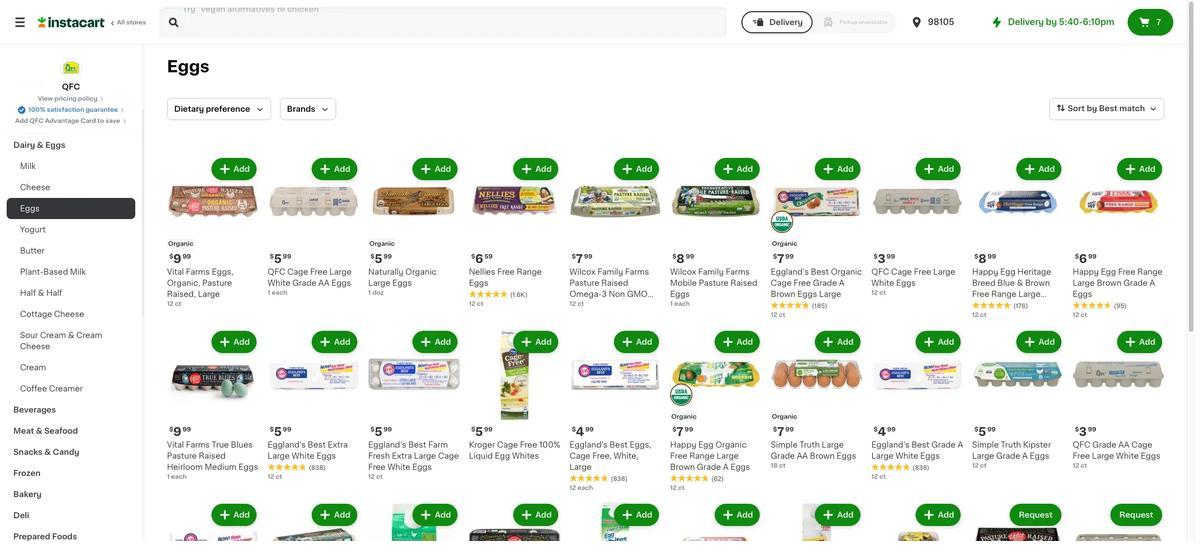 Task type: locate. For each thing, give the bounding box(es) containing it.
2 truth from the left
[[1001, 441, 1021, 449]]

by inside field
[[1087, 105, 1097, 113]]

99 up happy egg organic free range large brown grade a eggs
[[685, 427, 693, 433]]

(62)
[[711, 476, 724, 482]]

eggs inside happy egg free range large brown grade a eggs
[[1073, 290, 1092, 298]]

eggland's for extra
[[368, 441, 406, 449]]

99 up qfc cage free large white eggs 12 ct
[[887, 254, 895, 260]]

1
[[268, 290, 270, 296], [368, 290, 371, 296], [670, 301, 673, 307], [167, 474, 170, 480]]

& down the cottage cheese link
[[68, 332, 74, 340]]

5 for simple truth kipster large grade a eggs
[[978, 426, 986, 438]]

pasture inside wilcox family farms pasture raised omega-3 non gmo large brown
[[570, 279, 599, 287]]

eggs, for vital farms eggs, organic, pasture raised, large 12 ct
[[212, 268, 233, 276]]

$ 6 99
[[1075, 253, 1097, 265]]

99 up happy egg free range large brown grade a eggs on the right of the page
[[1088, 254, 1097, 260]]

5 up "kroger"
[[475, 426, 483, 438]]

2 horizontal spatial raised
[[731, 279, 757, 287]]

$ up naturally
[[370, 254, 375, 260]]

happy for 6
[[1073, 268, 1099, 276]]

4 up eggland's best grade a large white eggs
[[878, 426, 886, 438]]

1 inside qfc cage free large white grade aa eggs 1 each
[[268, 290, 270, 296]]

1 horizontal spatial delivery
[[1008, 18, 1044, 26]]

99 inside $ 6 99
[[1088, 254, 1097, 260]]

eggland's inside eggland's best grade a large white eggs
[[871, 441, 910, 449]]

1 wilcox from the left
[[670, 268, 696, 276]]

1 vertical spatial eggs,
[[630, 441, 651, 449]]

$ 7 99 for wilcox
[[572, 253, 593, 265]]

5 up qfc cage free large white grade aa eggs 1 each
[[274, 253, 282, 265]]

(838)
[[309, 465, 326, 471], [913, 465, 929, 471], [611, 476, 628, 482]]

0 horizontal spatial eggs,
[[212, 268, 233, 276]]

99 up naturally
[[383, 254, 392, 260]]

$ 5 99 for eggland's best farm fresh extra large cage free white eggs
[[370, 426, 392, 438]]

$ 7 99 for eggland's
[[773, 253, 794, 265]]

99 up breed
[[988, 254, 996, 260]]

pasture for vital farms true blues pasture raised heirloom medium eggs
[[167, 452, 197, 460]]

0 horizontal spatial simple
[[771, 441, 798, 449]]

100%
[[28, 107, 45, 113], [539, 441, 560, 449]]

$ up breed
[[974, 254, 978, 260]]

Best match Sort by field
[[1049, 98, 1164, 120]]

0 horizontal spatial (838)
[[309, 465, 326, 471]]

1 horizontal spatial (838)
[[611, 476, 628, 482]]

dairy
[[13, 141, 35, 149]]

half down plant- on the left of the page
[[20, 289, 36, 297]]

free inside qfc cage free large white eggs 12 ct
[[914, 268, 931, 276]]

1 vertical spatial extra
[[392, 452, 412, 460]]

12 ct for eggland's best grade a large white eggs
[[871, 474, 886, 480]]

Search field
[[160, 8, 726, 37]]

12 inside vital farms eggs, organic, pasture raised, large 12 ct
[[167, 301, 173, 307]]

brands button
[[280, 98, 336, 120]]

family inside wilcox family farms mobile pasture raised eggs 1 each
[[698, 268, 724, 276]]

$ up eggland's best grade a large white eggs
[[874, 427, 878, 433]]

best for eggland's best grade a large white eggs
[[912, 441, 930, 449]]

1 horizontal spatial $ 3 99
[[1075, 426, 1096, 438]]

milk link
[[7, 156, 135, 177]]

naturally organic large eggs 1 doz
[[368, 268, 437, 296]]

1 horizontal spatial eggs,
[[630, 441, 651, 449]]

wilcox family farms mobile pasture raised eggs 1 each
[[670, 268, 757, 307]]

7 inside 'button'
[[1157, 18, 1161, 26]]

$ for happy egg heritage breed blue & brown free range large grade a eggs
[[974, 254, 978, 260]]

$ 9 99
[[169, 253, 191, 265], [169, 426, 191, 438]]

request for 1st 'request' button from left
[[1019, 511, 1053, 519]]

1 vertical spatial cheese
[[54, 311, 84, 318]]

mobile
[[670, 279, 697, 287]]

5 up simple truth kipster large grade a eggs 12 ct
[[978, 426, 986, 438]]

large inside wilcox family farms pasture raised omega-3 non gmo large brown
[[570, 302, 592, 309]]

large inside naturally organic large eggs 1 doz
[[368, 279, 390, 287]]

& inside sour cream & cream cheese
[[68, 332, 74, 340]]

$ 5 99
[[270, 253, 291, 265], [370, 253, 392, 265], [270, 426, 291, 438], [370, 426, 392, 438], [471, 426, 493, 438], [974, 426, 996, 438]]

0 horizontal spatial raised
[[199, 452, 226, 460]]

ct
[[879, 290, 886, 296], [175, 301, 181, 307], [477, 301, 483, 307], [578, 301, 584, 307], [779, 312, 785, 318], [980, 312, 987, 318], [1081, 312, 1087, 318], [779, 463, 786, 469], [980, 463, 987, 469], [1081, 463, 1087, 469], [276, 474, 282, 480], [376, 474, 383, 480], [879, 474, 886, 480], [678, 485, 685, 491]]

eggs inside happy egg organic free range large brown grade a eggs
[[730, 463, 750, 471]]

range inside happy egg heritage breed blue & brown free range large grade a eggs
[[991, 290, 1017, 298]]

& right "blue"
[[1017, 279, 1023, 287]]

dairy & eggs
[[13, 141, 65, 149]]

12 ct down eggland's best grade a large white eggs
[[871, 474, 886, 480]]

$ 5 99 for qfc cage free large white grade aa eggs
[[270, 253, 291, 265]]

& left candy
[[44, 449, 51, 456]]

white inside qfc cage free large white grade aa eggs 1 each
[[268, 279, 290, 287]]

ct inside qfc cage free large white eggs 12 ct
[[879, 290, 886, 296]]

$ 9 99 up heirloom at bottom left
[[169, 426, 191, 438]]

0 horizontal spatial family
[[598, 268, 623, 276]]

3 up qfc grade aa cage free large white eggs 12 ct
[[1079, 426, 1087, 438]]

0 horizontal spatial wilcox
[[570, 268, 596, 276]]

wilcox up "omega-"
[[570, 268, 596, 276]]

1 vertical spatial 9
[[173, 426, 181, 438]]

add inside add qfc advantage card to save link
[[15, 118, 28, 124]]

heirloom
[[167, 463, 203, 471]]

qfc for qfc cage free large white eggs 12 ct
[[871, 268, 889, 276]]

99 for wilcox family farms mobile pasture raised eggs
[[686, 254, 694, 260]]

brown
[[1025, 279, 1050, 287], [1097, 279, 1122, 287], [771, 290, 796, 298], [594, 302, 618, 309], [810, 452, 835, 460], [670, 463, 695, 471]]

5 up fresh at the bottom of page
[[375, 426, 382, 438]]

item badge image for happy egg organic free range large brown grade a eggs
[[670, 384, 692, 406]]

2 wilcox from the left
[[570, 268, 596, 276]]

pasture
[[202, 279, 232, 287], [699, 279, 729, 287], [570, 279, 599, 287], [167, 452, 197, 460]]

0 vertical spatial milk
[[20, 163, 36, 170]]

delivery inside "delivery by 5:40-6:10pm" link
[[1008, 18, 1044, 26]]

pasture inside vital farms true blues pasture raised heirloom medium eggs 1 each
[[167, 452, 197, 460]]

2 horizontal spatial aa
[[1118, 441, 1129, 449]]

3 inside wilcox family farms pasture raised omega-3 non gmo large brown
[[602, 290, 607, 298]]

match
[[1119, 105, 1145, 113]]

breed
[[972, 279, 996, 287]]

grade
[[292, 279, 316, 287], [813, 279, 837, 287], [1124, 279, 1148, 287], [972, 302, 996, 309], [932, 441, 956, 449], [1092, 441, 1116, 449], [771, 452, 795, 460], [996, 452, 1020, 460], [697, 463, 721, 471]]

99 up eggland's best extra large white eggs at the left
[[283, 427, 291, 433]]

& for eggs
[[37, 141, 43, 149]]

2 horizontal spatial happy
[[1073, 268, 1099, 276]]

eggs, inside vital farms eggs, organic, pasture raised, large 12 ct
[[212, 268, 233, 276]]

$ up happy egg free range large brown grade a eggs on the right of the page
[[1075, 254, 1079, 260]]

1 horizontal spatial family
[[698, 268, 724, 276]]

1 truth from the left
[[800, 441, 820, 449]]

butter
[[20, 247, 45, 255]]

0 vertical spatial 9
[[173, 253, 181, 265]]

egg right liquid
[[495, 452, 510, 460]]

6 left 59
[[475, 253, 483, 265]]

half & half link
[[7, 283, 135, 304]]

99 up the organic,
[[183, 254, 191, 260]]

1 $ 4 99 from the left
[[874, 426, 896, 438]]

foods
[[52, 533, 77, 541]]

$ up qfc cage free large white grade aa eggs 1 each
[[270, 254, 274, 260]]

2 request from the left
[[1119, 511, 1153, 519]]

0 horizontal spatial extra
[[328, 441, 348, 449]]

12 ct for eggland's best extra large white eggs
[[268, 474, 282, 480]]

egg up (62)
[[698, 441, 714, 449]]

$ up heirloom at bottom left
[[169, 427, 173, 433]]

simple truth large grade aa brown eggs 18 ct
[[771, 441, 856, 469]]

9 up the organic,
[[173, 253, 181, 265]]

0 horizontal spatial happy
[[670, 441, 696, 449]]

99 up mobile
[[686, 254, 694, 260]]

& inside snacks & candy link
[[44, 449, 51, 456]]

1 horizontal spatial extra
[[392, 452, 412, 460]]

& inside meat & seafood "link"
[[36, 427, 42, 435]]

0 vertical spatial item badge image
[[771, 211, 793, 233]]

pasture right the organic,
[[202, 279, 232, 287]]

$ 9 99 for vital farms eggs, organic, pasture raised, large
[[169, 253, 191, 265]]

99 up free, at bottom
[[585, 427, 594, 433]]

1 8 from the left
[[676, 253, 685, 265]]

12 ct down eggland's best extra large white eggs at the left
[[268, 474, 282, 480]]

extra inside eggland's best extra large white eggs
[[328, 441, 348, 449]]

raised for 9
[[199, 452, 226, 460]]

$ for vital farms true blues pasture raised heirloom medium eggs
[[169, 427, 173, 433]]

2 vital from the top
[[167, 441, 184, 449]]

& right meat
[[36, 427, 42, 435]]

1 vertical spatial by
[[1087, 105, 1097, 113]]

0 horizontal spatial by
[[1046, 18, 1057, 26]]

milk down dairy
[[20, 163, 36, 170]]

$ 3 99 for cage
[[874, 253, 895, 265]]

1 $ 8 99 from the left
[[672, 253, 694, 265]]

qfc inside qfc cage free large white grade aa eggs 1 each
[[268, 268, 285, 276]]

3 left non
[[602, 290, 607, 298]]

farms inside wilcox family farms mobile pasture raised eggs 1 each
[[726, 268, 750, 276]]

$ 7 99 up the 18
[[773, 426, 794, 438]]

1 horizontal spatial request
[[1119, 511, 1153, 519]]

99 for qfc cage free large white grade aa eggs
[[283, 254, 291, 260]]

gmo
[[627, 290, 648, 298]]

cheese inside sour cream & cream cheese
[[20, 343, 50, 351]]

None search field
[[159, 7, 727, 38]]

5 for kroger cage free 100% liquid egg whites
[[475, 426, 483, 438]]

family
[[698, 268, 724, 276], [598, 268, 623, 276]]

1 horizontal spatial simple
[[972, 441, 999, 449]]

99 for eggland's best farm fresh extra large cage free white eggs
[[383, 427, 392, 433]]

$ 5 99 for simple truth kipster large grade a eggs
[[974, 426, 996, 438]]

extra
[[328, 441, 348, 449], [392, 452, 412, 460]]

3 for qfc grade aa cage free large white eggs
[[1079, 426, 1087, 438]]

wilcox up mobile
[[670, 268, 696, 276]]

wilcox inside wilcox family farms pasture raised omega-3 non gmo large brown
[[570, 268, 596, 276]]

$ 8 99
[[672, 253, 694, 265], [974, 253, 996, 265]]

1 simple from the left
[[771, 441, 798, 449]]

eggland's inside eggland's best farm fresh extra large cage free white eggs 12 ct
[[368, 441, 406, 449]]

0 horizontal spatial 6
[[475, 253, 483, 265]]

99 up eggland's best grade a large white eggs
[[887, 427, 896, 433]]

happy egg heritage breed blue & brown free range large grade a eggs
[[972, 268, 1051, 309]]

1 horizontal spatial truth
[[1001, 441, 1021, 449]]

medium
[[205, 463, 237, 471]]

a inside happy egg organic free range large brown grade a eggs
[[723, 463, 729, 471]]

snacks
[[13, 449, 42, 456]]

eggs link
[[7, 198, 135, 219]]

$ up "omega-"
[[572, 254, 576, 260]]

2 half from the left
[[46, 289, 62, 297]]

6:10pm
[[1083, 18, 1114, 26]]

1 horizontal spatial 4
[[878, 426, 886, 438]]

1 vertical spatial $ 3 99
[[1075, 426, 1096, 438]]

$ up fresh at the bottom of page
[[370, 427, 375, 433]]

$ 5 99 for naturally organic large eggs
[[370, 253, 392, 265]]

brown inside happy egg heritage breed blue & brown free range large grade a eggs
[[1025, 279, 1050, 287]]

each inside vital farms true blues pasture raised heirloom medium eggs 1 each
[[171, 474, 187, 480]]

$ up eggland's best organic cage free grade a brown eggs large
[[773, 254, 777, 260]]

meat & seafood
[[13, 427, 78, 435]]

eggs inside wilcox family farms mobile pasture raised eggs 1 each
[[670, 290, 690, 298]]

$ 4 99 up free, at bottom
[[572, 426, 594, 438]]

by right sort
[[1087, 105, 1097, 113]]

$ 9 99 up the organic,
[[169, 253, 191, 265]]

organic inside eggland's best organic cage free grade a brown eggs large
[[831, 268, 862, 276]]

yogurt
[[20, 226, 46, 234]]

1 horizontal spatial happy
[[972, 268, 998, 276]]

$ for vital farms eggs, organic, pasture raised, large
[[169, 254, 173, 260]]

99 up heirloom at bottom left
[[183, 427, 191, 433]]

happy inside happy egg organic free range large brown grade a eggs
[[670, 441, 696, 449]]

& right dairy
[[37, 141, 43, 149]]

$ up "kroger"
[[471, 427, 475, 433]]

0 horizontal spatial item badge image
[[670, 384, 692, 406]]

$ for qfc grade aa cage free large white eggs
[[1075, 427, 1079, 433]]

(176)
[[1013, 303, 1028, 309]]

large inside qfc cage free large white eggs 12 ct
[[933, 268, 955, 276]]

99 for eggland's best eggs, cage free, white, large
[[585, 427, 594, 433]]

9
[[173, 253, 181, 265], [173, 426, 181, 438]]

egg for 6
[[1101, 268, 1116, 276]]

request button
[[1011, 505, 1060, 525], [1112, 505, 1161, 525]]

produce
[[13, 120, 47, 128]]

5 for naturally organic large eggs
[[375, 253, 382, 265]]

guarantee
[[86, 107, 118, 113]]

99
[[183, 254, 191, 260], [283, 254, 291, 260], [383, 254, 392, 260], [686, 254, 694, 260], [785, 254, 794, 260], [887, 254, 895, 260], [988, 254, 996, 260], [584, 254, 593, 260], [1088, 254, 1097, 260], [183, 427, 191, 433], [283, 427, 291, 433], [383, 427, 392, 433], [484, 427, 493, 433], [685, 427, 693, 433], [785, 427, 794, 433], [887, 427, 896, 433], [987, 427, 996, 433], [585, 427, 594, 433], [1088, 427, 1096, 433]]

$ 5 99 up simple truth kipster large grade a eggs 12 ct
[[974, 426, 996, 438]]

12 ct down nellies
[[469, 301, 483, 307]]

7 button
[[1128, 9, 1173, 36]]

2 $ 9 99 from the top
[[169, 426, 191, 438]]

eggs, for eggland's best eggs, cage free, white, large
[[630, 441, 651, 449]]

each
[[272, 290, 287, 296], [674, 301, 690, 307], [171, 474, 187, 480], [578, 485, 593, 491]]

qfc for qfc cage free large white grade aa eggs 1 each
[[268, 268, 285, 276]]

$ 7 99 up happy egg organic free range large brown grade a eggs
[[672, 426, 693, 438]]

pasture up heirloom at bottom left
[[167, 452, 197, 460]]

99 up eggland's best organic cage free grade a brown eggs large
[[785, 254, 794, 260]]

simple for 5
[[972, 441, 999, 449]]

pasture right mobile
[[699, 279, 729, 287]]

99 for eggland's best extra large white eggs
[[283, 427, 291, 433]]

recipes link
[[7, 71, 135, 92]]

$ 3 99 up qfc cage free large white eggs 12 ct
[[874, 253, 895, 265]]

1 horizontal spatial $ 4 99
[[874, 426, 896, 438]]

happy inside happy egg heritage breed blue & brown free range large grade a eggs
[[972, 268, 998, 276]]

plant-based milk link
[[7, 262, 135, 283]]

egg inside kroger cage free 100% liquid egg whites
[[495, 452, 510, 460]]

& for half
[[38, 289, 44, 297]]

$ up happy egg organic free range large brown grade a eggs
[[672, 427, 676, 433]]

stores
[[126, 19, 146, 26]]

aa inside qfc cage free large white grade aa eggs 1 each
[[318, 279, 329, 287]]

1 horizontal spatial wilcox
[[670, 268, 696, 276]]

2 6 from the left
[[1079, 253, 1087, 265]]

99 for qfc cage free large white eggs
[[887, 254, 895, 260]]

naturally
[[368, 268, 403, 276]]

0 vertical spatial $ 3 99
[[874, 253, 895, 265]]

0 horizontal spatial $ 8 99
[[672, 253, 694, 265]]

egg for 8
[[1000, 268, 1015, 276]]

1 horizontal spatial request button
[[1112, 505, 1161, 525]]

2 vertical spatial aa
[[797, 452, 808, 460]]

family for raised
[[598, 268, 623, 276]]

organic,
[[167, 279, 200, 287]]

2 $ 4 99 from the left
[[572, 426, 594, 438]]

$ up qfc grade aa cage free large white eggs 12 ct
[[1075, 427, 1079, 433]]

6 up happy egg free range large brown grade a eggs on the right of the page
[[1079, 253, 1087, 265]]

view
[[38, 96, 53, 102]]

request for second 'request' button from left
[[1119, 511, 1153, 519]]

99 for vital farms true blues pasture raised heirloom medium eggs
[[183, 427, 191, 433]]

1 vertical spatial aa
[[1118, 441, 1129, 449]]

a inside simple truth kipster large grade a eggs 12 ct
[[1022, 452, 1028, 460]]

0 horizontal spatial request
[[1019, 511, 1053, 519]]

0 vertical spatial 100%
[[28, 107, 45, 113]]

$ up simple truth kipster large grade a eggs 12 ct
[[974, 427, 978, 433]]

best for eggland's best farm fresh extra large cage free white eggs 12 ct
[[408, 441, 426, 449]]

1 vertical spatial milk
[[70, 268, 86, 276]]

0 horizontal spatial half
[[20, 289, 36, 297]]

$ 5 99 up fresh at the bottom of page
[[370, 426, 392, 438]]

18
[[771, 463, 778, 469]]

$ for eggland's best eggs, cage free, white, large
[[572, 427, 576, 433]]

fresh
[[368, 452, 390, 460]]

0 vertical spatial aa
[[318, 279, 329, 287]]

99 up "omega-"
[[584, 254, 593, 260]]

4
[[878, 426, 886, 438], [576, 426, 584, 438]]

1 6 from the left
[[475, 253, 483, 265]]

family inside wilcox family farms pasture raised omega-3 non gmo large brown
[[598, 268, 623, 276]]

butter link
[[7, 240, 135, 262]]

yogurt link
[[7, 219, 135, 240]]

heritage
[[1017, 268, 1051, 276]]

extra inside eggland's best farm fresh extra large cage free white eggs 12 ct
[[392, 452, 412, 460]]

0 horizontal spatial 4
[[576, 426, 584, 438]]

5 for eggland's best farm fresh extra large cage free white eggs
[[375, 426, 382, 438]]

qfc
[[62, 83, 80, 91], [29, 118, 44, 124], [268, 268, 285, 276], [871, 268, 889, 276], [1073, 441, 1090, 449]]

best match
[[1099, 105, 1145, 113]]

$ for eggland's best grade a large white eggs
[[874, 427, 878, 433]]

snacks & candy link
[[7, 442, 135, 463]]

2 4 from the left
[[576, 426, 584, 438]]

best inside eggland's best eggs, cage free, white, large
[[610, 441, 628, 449]]

12 inside eggland's best farm fresh extra large cage free white eggs 12 ct
[[368, 474, 375, 480]]

2 vertical spatial cheese
[[20, 343, 50, 351]]

1 family from the left
[[698, 268, 724, 276]]

(185)
[[812, 303, 827, 309]]

$ for qfc cage free large white grade aa eggs
[[270, 254, 274, 260]]

$ 5 99 up "kroger"
[[471, 426, 493, 438]]

& inside half & half link
[[38, 289, 44, 297]]

wilcox inside wilcox family farms mobile pasture raised eggs 1 each
[[670, 268, 696, 276]]

12 ct down happy egg organic free range large brown grade a eggs
[[670, 485, 685, 491]]

& up cottage
[[38, 289, 44, 297]]

2 8 from the left
[[978, 253, 986, 265]]

$ for wilcox family farms pasture raised omega-3 non gmo large brown
[[572, 254, 576, 260]]

1 horizontal spatial 100%
[[539, 441, 560, 449]]

4 for eggland's best grade a large white eggs
[[878, 426, 886, 438]]

$ 3 99 up qfc grade aa cage free large white eggs 12 ct
[[1075, 426, 1096, 438]]

save
[[106, 118, 120, 124]]

$ inside $ 6 59
[[471, 254, 475, 260]]

half down plant-based milk
[[46, 289, 62, 297]]

2 family from the left
[[598, 268, 623, 276]]

delivery inside delivery button
[[769, 18, 803, 26]]

all
[[117, 19, 125, 26]]

each inside qfc cage free large white grade aa eggs 1 each
[[272, 290, 287, 296]]

3 up qfc cage free large white eggs 12 ct
[[878, 253, 885, 265]]

vital farms eggs, organic, pasture raised, large 12 ct
[[167, 268, 233, 307]]

100% satisfaction guarantee button
[[17, 104, 125, 115]]

1 horizontal spatial milk
[[70, 268, 86, 276]]

$ 8 99 up breed
[[974, 253, 996, 265]]

item badge image
[[771, 211, 793, 233], [670, 384, 692, 406]]

eggs inside eggland's best extra large white eggs
[[316, 452, 336, 460]]

instacart logo image
[[38, 16, 105, 29]]

nellies
[[469, 268, 495, 276]]

aa inside simple truth large grade aa brown eggs 18 ct
[[797, 452, 808, 460]]

1 horizontal spatial half
[[46, 289, 62, 297]]

$ for eggland's best farm fresh extra large cage free white eggs
[[370, 427, 375, 433]]

12 ct down breed
[[972, 312, 987, 318]]

1 vertical spatial 100%
[[539, 441, 560, 449]]

free inside happy egg heritage breed blue & brown free range large grade a eggs
[[972, 290, 989, 298]]

1 horizontal spatial 3
[[878, 253, 885, 265]]

vital up the organic,
[[167, 268, 184, 276]]

0 horizontal spatial 3
[[602, 290, 607, 298]]

eggs inside qfc cage free large white grade aa eggs 1 each
[[331, 279, 351, 287]]

0 horizontal spatial $ 3 99
[[874, 253, 895, 265]]

3 for qfc cage free large white eggs
[[878, 253, 885, 265]]

vital up heirloom at bottom left
[[167, 441, 184, 449]]

$ up mobile
[[672, 254, 676, 260]]

sour cream & cream cheese
[[20, 332, 102, 351]]

seafood
[[44, 427, 78, 435]]

99 up simple truth kipster large grade a eggs 12 ct
[[987, 427, 996, 433]]

meat
[[13, 427, 34, 435]]

1 vertical spatial vital
[[167, 441, 184, 449]]

0 horizontal spatial delivery
[[769, 18, 803, 26]]

$ inside $ 6 99
[[1075, 254, 1079, 260]]

delivery for delivery
[[769, 18, 803, 26]]

12 ct for happy egg organic free range large brown grade a eggs
[[670, 485, 685, 491]]

$ 5 99 up eggland's best extra large white eggs at the left
[[270, 426, 291, 438]]

2 9 from the top
[[173, 426, 181, 438]]

organic
[[168, 241, 193, 247], [369, 241, 395, 247], [772, 241, 797, 247], [405, 268, 437, 276], [831, 268, 862, 276], [671, 414, 697, 420], [772, 414, 797, 420], [716, 441, 747, 449]]

6
[[475, 253, 483, 265], [1079, 253, 1087, 265]]

1 9 from the top
[[173, 253, 181, 265]]

frozen
[[13, 470, 41, 478]]

1 horizontal spatial aa
[[797, 452, 808, 460]]

large inside eggland's best extra large white eggs
[[268, 452, 290, 460]]

egg up "blue"
[[1000, 268, 1015, 276]]

9 up heirloom at bottom left
[[173, 426, 181, 438]]

happy
[[972, 268, 998, 276], [1073, 268, 1099, 276], [670, 441, 696, 449]]

aa
[[318, 279, 329, 287], [1118, 441, 1129, 449], [797, 452, 808, 460]]

1 4 from the left
[[878, 426, 886, 438]]

7 for happy egg organic free range large brown grade a eggs
[[676, 426, 684, 438]]

$ left 59
[[471, 254, 475, 260]]

2 horizontal spatial 3
[[1079, 426, 1087, 438]]

2 $ 8 99 from the left
[[974, 253, 996, 265]]

1 horizontal spatial raised
[[601, 279, 628, 287]]

simple left kipster
[[972, 441, 999, 449]]

free inside kroger cage free 100% liquid egg whites
[[520, 441, 537, 449]]

0 vertical spatial extra
[[328, 441, 348, 449]]

cheese up eggs "link"
[[20, 184, 50, 191]]

$ up the organic,
[[169, 254, 173, 260]]

happy egg free range large brown grade a eggs
[[1073, 268, 1162, 298]]

cheese down sour
[[20, 343, 50, 351]]

12 ct down eggland's best organic cage free grade a brown eggs large
[[771, 312, 785, 318]]

$ 8 99 for happy egg heritage breed blue & brown free range large grade a eggs
[[974, 253, 996, 265]]

white inside eggland's best extra large white eggs
[[292, 452, 314, 460]]

1 horizontal spatial 6
[[1079, 253, 1087, 265]]

0 vertical spatial eggs,
[[212, 268, 233, 276]]

1 horizontal spatial 8
[[978, 253, 986, 265]]

cheese down half & half link
[[54, 311, 84, 318]]

1 horizontal spatial $ 8 99
[[974, 253, 996, 265]]

8 up breed
[[978, 253, 986, 265]]

brown inside happy egg organic free range large brown grade a eggs
[[670, 463, 695, 471]]

1 $ 9 99 from the top
[[169, 253, 191, 265]]

best inside eggland's best farm fresh extra large cage free white eggs 12 ct
[[408, 441, 426, 449]]

9 for vital farms true blues pasture raised heirloom medium eggs
[[173, 426, 181, 438]]

to
[[97, 118, 104, 124]]

vital inside vital farms eggs, organic, pasture raised, large 12 ct
[[167, 268, 184, 276]]

simple up the 18
[[771, 441, 798, 449]]

eggland's
[[771, 268, 809, 276], [268, 441, 306, 449], [368, 441, 406, 449], [871, 441, 910, 449], [570, 441, 608, 449]]

2 vertical spatial 3
[[1079, 426, 1087, 438]]

1 vital from the top
[[167, 268, 184, 276]]

$ 5 99 up naturally
[[370, 253, 392, 265]]

0 vertical spatial cheese
[[20, 184, 50, 191]]

$ 5 99 up qfc cage free large white grade aa eggs 1 each
[[270, 253, 291, 265]]

2 horizontal spatial (838)
[[913, 465, 929, 471]]

delivery button
[[741, 11, 813, 33]]

99 up fresh at the bottom of page
[[383, 427, 392, 433]]

$ for qfc cage free large white eggs
[[874, 254, 878, 260]]

$ for simple truth large grade aa brown eggs
[[773, 427, 777, 433]]

$ 4 99 for eggland's best eggs, cage free, white, large
[[572, 426, 594, 438]]

99 for vital farms eggs, organic, pasture raised, large
[[183, 254, 191, 260]]

(838) for eggs
[[309, 465, 326, 471]]

0 horizontal spatial $ 4 99
[[572, 426, 594, 438]]

12 ct down happy egg free range large brown grade a eggs on the right of the page
[[1073, 312, 1087, 318]]

1 vertical spatial item badge image
[[670, 384, 692, 406]]

(838) down eggland's best extra large white eggs at the left
[[309, 465, 326, 471]]

0 horizontal spatial aa
[[318, 279, 329, 287]]

(838) down white,
[[611, 476, 628, 482]]

product group
[[167, 156, 259, 309], [268, 156, 359, 298], [368, 156, 460, 298], [469, 156, 561, 309], [570, 156, 661, 309], [670, 156, 762, 309], [771, 156, 863, 320], [871, 156, 963, 298], [972, 156, 1064, 320], [1073, 156, 1164, 320], [167, 329, 259, 482], [268, 329, 359, 482], [368, 329, 460, 482], [469, 329, 561, 462], [570, 329, 661, 493], [670, 329, 762, 493], [771, 329, 863, 471], [871, 329, 963, 482], [972, 329, 1064, 471], [1073, 329, 1164, 471], [167, 502, 259, 542], [268, 502, 359, 542], [368, 502, 460, 542], [469, 502, 561, 542], [570, 502, 661, 542], [670, 502, 762, 542], [771, 502, 863, 542], [871, 502, 963, 542], [972, 502, 1064, 542], [1073, 502, 1164, 542]]

0 horizontal spatial request button
[[1011, 505, 1060, 525]]

add button
[[212, 159, 255, 179], [313, 159, 356, 179], [414, 159, 457, 179], [514, 159, 557, 179], [615, 159, 658, 179], [716, 159, 759, 179], [816, 159, 859, 179], [917, 159, 960, 179], [1017, 159, 1060, 179], [1118, 159, 1161, 179], [212, 332, 255, 352], [313, 332, 356, 352], [414, 332, 457, 352], [514, 332, 557, 352], [615, 332, 658, 352], [716, 332, 759, 352], [816, 332, 859, 352], [917, 332, 960, 352], [1017, 332, 1060, 352], [1118, 332, 1161, 352], [212, 505, 255, 525], [313, 505, 356, 525], [414, 505, 457, 525], [514, 505, 557, 525], [615, 505, 658, 525], [716, 505, 759, 525], [816, 505, 859, 525], [917, 505, 960, 525]]

$ up eggland's best eggs, cage free, white, large
[[572, 427, 576, 433]]

1 horizontal spatial by
[[1087, 105, 1097, 113]]

99 up qfc grade aa cage free large white eggs 12 ct
[[1088, 427, 1096, 433]]

5 up naturally
[[375, 253, 382, 265]]

0 horizontal spatial 100%
[[28, 107, 45, 113]]

1 vertical spatial 3
[[602, 290, 607, 298]]

qfc inside qfc grade aa cage free large white eggs 12 ct
[[1073, 441, 1090, 449]]

0 horizontal spatial 8
[[676, 253, 685, 265]]

white inside qfc grade aa cage free large white eggs 12 ct
[[1116, 452, 1139, 460]]

true
[[212, 441, 229, 449]]

service type group
[[741, 11, 897, 33]]

simple inside simple truth kipster large grade a eggs 12 ct
[[972, 441, 999, 449]]

0 horizontal spatial truth
[[800, 441, 820, 449]]

eggland's for large
[[871, 441, 910, 449]]

$ 4 99 up eggland's best grade a large white eggs
[[874, 426, 896, 438]]

0 vertical spatial $ 9 99
[[169, 253, 191, 265]]

2 simple from the left
[[972, 441, 999, 449]]

99 for simple truth large grade aa brown eggs
[[785, 427, 794, 433]]

1 horizontal spatial item badge image
[[771, 211, 793, 233]]

0 vertical spatial vital
[[167, 268, 184, 276]]

0 vertical spatial by
[[1046, 18, 1057, 26]]

1 vertical spatial $ 9 99
[[169, 426, 191, 438]]

0 vertical spatial 3
[[878, 253, 885, 265]]

5 up eggland's best extra large white eggs at the left
[[274, 426, 282, 438]]

1 request from the left
[[1019, 511, 1053, 519]]



Task type: vqa. For each thing, say whether or not it's contained in the screenshot.


Task type: describe. For each thing, give the bounding box(es) containing it.
frozen link
[[7, 463, 135, 484]]

a inside happy egg free range large brown grade a eggs
[[1150, 279, 1155, 287]]

cage inside eggland's best farm fresh extra large cage free white eggs 12 ct
[[438, 452, 459, 460]]

satisfaction
[[47, 107, 84, 113]]

cage inside qfc grade aa cage free large white eggs 12 ct
[[1131, 441, 1152, 449]]

farms inside wilcox family farms pasture raised omega-3 non gmo large brown
[[625, 268, 649, 276]]

thanksgiving link
[[7, 92, 135, 114]]

qfc for qfc
[[62, 83, 80, 91]]

6 for nellies
[[475, 253, 483, 265]]

grade inside qfc cage free large white grade aa eggs 1 each
[[292, 279, 316, 287]]

omega-
[[570, 290, 602, 298]]

$ for naturally organic large eggs
[[370, 254, 375, 260]]

eggs inside "link"
[[20, 205, 40, 213]]

free inside eggland's best organic cage free grade a brown eggs large
[[794, 279, 811, 287]]

$ 9 99 for vital farms true blues pasture raised heirloom medium eggs
[[169, 426, 191, 438]]

view pricing policy link
[[38, 95, 104, 104]]

large inside happy egg heritage breed blue & brown free range large grade a eggs
[[1018, 290, 1041, 298]]

(95)
[[1114, 303, 1127, 309]]

eggs inside nellies free range eggs
[[469, 279, 488, 287]]

eggland's for white
[[268, 441, 306, 449]]

grade inside eggland's best organic cage free grade a brown eggs large
[[813, 279, 837, 287]]

qfc link
[[60, 58, 82, 92]]

cream down cottage cheese
[[40, 332, 66, 340]]

1 request button from the left
[[1011, 505, 1060, 525]]

wilcox for wilcox family farms pasture raised omega-3 non gmo large brown
[[570, 268, 596, 276]]

by for delivery
[[1046, 18, 1057, 26]]

$ for happy egg free range large brown grade a eggs
[[1075, 254, 1079, 260]]

grade inside eggland's best grade a large white eggs
[[932, 441, 956, 449]]

grade inside happy egg organic free range large brown grade a eggs
[[697, 463, 721, 471]]

sort by
[[1068, 105, 1097, 113]]

eggs inside simple truth large grade aa brown eggs 18 ct
[[837, 452, 856, 460]]

12 ct for eggland's best organic cage free grade a brown eggs large
[[771, 312, 785, 318]]

0 horizontal spatial milk
[[20, 163, 36, 170]]

cage inside qfc cage free large white eggs 12 ct
[[891, 268, 912, 276]]

kroger cage free 100% liquid egg whites
[[469, 441, 560, 460]]

plant-based milk
[[20, 268, 86, 276]]

prepared
[[13, 533, 50, 541]]

farms inside vital farms eggs, organic, pasture raised, large 12 ct
[[186, 268, 210, 276]]

deli link
[[7, 505, 135, 527]]

2 request button from the left
[[1112, 505, 1161, 525]]

& for seafood
[[36, 427, 42, 435]]

best for eggland's best organic cage free grade a brown eggs large
[[811, 268, 829, 276]]

$ for simple truth kipster large grade a eggs
[[974, 427, 978, 433]]

dietary preference
[[174, 105, 250, 113]]

wilcox for wilcox family farms mobile pasture raised eggs 1 each
[[670, 268, 696, 276]]

eggs inside eggland's best organic cage free grade a brown eggs large
[[798, 290, 817, 298]]

$ for happy egg organic free range large brown grade a eggs
[[672, 427, 676, 433]]

wilcox family farms pasture raised omega-3 non gmo large brown
[[570, 268, 649, 309]]

egg for 7
[[698, 441, 714, 449]]

delivery by 5:40-6:10pm
[[1008, 18, 1114, 26]]

nellies free range eggs
[[469, 268, 542, 287]]

by for sort
[[1087, 105, 1097, 113]]

eggland's best extra large white eggs
[[268, 441, 348, 460]]

happy egg organic free range large brown grade a eggs
[[670, 441, 750, 471]]

delivery for delivery by 5:40-6:10pm
[[1008, 18, 1044, 26]]

pricing
[[54, 96, 76, 102]]

large inside eggland's best organic cage free grade a brown eggs large
[[819, 290, 841, 298]]

100% inside button
[[28, 107, 45, 113]]

simple truth kipster large grade a eggs 12 ct
[[972, 441, 1051, 469]]

& inside happy egg heritage breed blue & brown free range large grade a eggs
[[1017, 279, 1023, 287]]

large inside eggland's best eggs, cage free, white, large
[[570, 463, 592, 471]]

1 half from the left
[[20, 289, 36, 297]]

& for candy
[[44, 449, 51, 456]]

white inside eggland's best grade a large white eggs
[[896, 452, 918, 460]]

qfc grade aa cage free large white eggs 12 ct
[[1073, 441, 1160, 469]]

snacks & candy
[[13, 449, 79, 456]]

free inside eggland's best farm fresh extra large cage free white eggs 12 ct
[[368, 463, 386, 471]]

all stores
[[117, 19, 146, 26]]

ct inside eggland's best farm fresh extra large cage free white eggs 12 ct
[[376, 474, 383, 480]]

grade inside qfc grade aa cage free large white eggs 12 ct
[[1092, 441, 1116, 449]]

5 for qfc cage free large white grade aa eggs
[[274, 253, 282, 265]]

range inside happy egg free range large brown grade a eggs
[[1137, 268, 1162, 276]]

99 for happy egg organic free range large brown grade a eggs
[[685, 427, 693, 433]]

best inside field
[[1099, 105, 1117, 113]]

99 for qfc grade aa cage free large white eggs
[[1088, 427, 1096, 433]]

qfc cage free large white grade aa eggs 1 each
[[268, 268, 352, 296]]

beverages link
[[7, 400, 135, 421]]

12 ct for happy egg heritage breed blue & brown free range large grade a eggs
[[972, 312, 987, 318]]

view pricing policy
[[38, 96, 97, 102]]

best for eggland's best eggs, cage free, white, large
[[610, 441, 628, 449]]

cream down the cottage cheese link
[[76, 332, 102, 340]]

7 for wilcox family farms pasture raised omega-3 non gmo large brown
[[576, 253, 583, 265]]

6 for happy
[[1079, 253, 1087, 265]]

99 for wilcox family farms pasture raised omega-3 non gmo large brown
[[584, 254, 593, 260]]

brown inside happy egg free range large brown grade a eggs
[[1097, 279, 1122, 287]]

$ 4 99 for eggland's best grade a large white eggs
[[874, 426, 896, 438]]

cheese inside cheese link
[[20, 184, 50, 191]]

vital for vital farms eggs, organic, pasture raised, large
[[167, 268, 184, 276]]

$ 6 59
[[471, 253, 493, 265]]

free inside qfc grade aa cage free large white eggs 12 ct
[[1073, 452, 1090, 460]]

12 ct for nellies free range eggs
[[469, 301, 483, 307]]

creamer
[[49, 385, 83, 393]]

(838) for white
[[913, 465, 929, 471]]

lists link
[[7, 31, 135, 53]]

$ 3 99 for grade
[[1075, 426, 1096, 438]]

$ 5 99 for kroger cage free 100% liquid egg whites
[[471, 426, 493, 438]]

prepared foods
[[13, 533, 77, 541]]

a inside eggland's best grade a large white eggs
[[958, 441, 963, 449]]

eggs inside naturally organic large eggs 1 doz
[[392, 279, 412, 287]]

a inside happy egg heritage breed blue & brown free range large grade a eggs
[[998, 302, 1004, 309]]

plant-
[[20, 268, 43, 276]]

qfc cage free large white eggs 12 ct
[[871, 268, 955, 296]]

organic inside naturally organic large eggs 1 doz
[[405, 268, 437, 276]]

delivery by 5:40-6:10pm link
[[990, 16, 1114, 29]]

99 for naturally organic large eggs
[[383, 254, 392, 260]]

ct inside simple truth large grade aa brown eggs 18 ct
[[779, 463, 786, 469]]

7 for eggland's best organic cage free grade a brown eggs large
[[777, 253, 784, 265]]

eggland's best farm fresh extra large cage free white eggs 12 ct
[[368, 441, 459, 480]]

cottage cheese
[[20, 311, 84, 318]]

large inside happy egg organic free range large brown grade a eggs
[[717, 452, 739, 460]]

large inside qfc cage free large white grade aa eggs 1 each
[[329, 268, 352, 276]]

1 inside vital farms true blues pasture raised heirloom medium eggs 1 each
[[167, 474, 170, 480]]

$ 7 99 for happy
[[672, 426, 693, 438]]

liquid
[[469, 452, 493, 460]]

free inside qfc cage free large white grade aa eggs 1 each
[[310, 268, 327, 276]]

truth for 5
[[1001, 441, 1021, 449]]

cottage
[[20, 311, 52, 318]]

a inside eggland's best organic cage free grade a brown eggs large
[[839, 279, 845, 287]]

thanksgiving
[[13, 99, 67, 107]]

1 inside wilcox family farms mobile pasture raised eggs 1 each
[[670, 301, 673, 307]]

truth for 7
[[800, 441, 820, 449]]

sour cream & cream cheese link
[[7, 325, 135, 357]]

eggs inside vital farms true blues pasture raised heirloom medium eggs 1 each
[[239, 463, 258, 471]]

large inside eggland's best farm fresh extra large cage free white eggs 12 ct
[[414, 452, 436, 460]]

1 inside naturally organic large eggs 1 doz
[[368, 290, 371, 296]]

eggland's for free
[[771, 268, 809, 276]]

12 ct for happy egg free range large brown grade a eggs
[[1073, 312, 1087, 318]]

12 inside simple truth kipster large grade a eggs 12 ct
[[972, 463, 979, 469]]

eggs inside qfc grade aa cage free large white eggs 12 ct
[[1141, 452, 1160, 460]]

qfc for qfc grade aa cage free large white eggs 12 ct
[[1073, 441, 1090, 449]]

add qfc advantage card to save
[[15, 118, 120, 124]]

eggland's for free,
[[570, 441, 608, 449]]

cream link
[[7, 357, 135, 378]]

white inside qfc cage free large white eggs 12 ct
[[871, 279, 894, 287]]

4 for eggland's best eggs, cage free, white, large
[[576, 426, 584, 438]]

5 for eggland's best extra large white eggs
[[274, 426, 282, 438]]

5:40-
[[1059, 18, 1083, 26]]

vital for vital farms true blues pasture raised heirloom medium eggs
[[167, 441, 184, 449]]

dietary preference button
[[167, 98, 271, 120]]

free inside happy egg free range large brown grade a eggs
[[1118, 268, 1135, 276]]

grade inside simple truth large grade aa brown eggs 18 ct
[[771, 452, 795, 460]]

produce link
[[7, 114, 135, 135]]

organic inside happy egg organic free range large brown grade a eggs
[[716, 441, 747, 449]]

farm
[[428, 441, 448, 449]]

grade inside happy egg heritage breed blue & brown free range large grade a eggs
[[972, 302, 996, 309]]

recipes
[[13, 78, 46, 86]]

whites
[[512, 452, 539, 460]]

qfc logo image
[[60, 58, 82, 79]]

sour
[[20, 332, 38, 340]]

happy for 8
[[972, 268, 998, 276]]

$ for kroger cage free 100% liquid egg whites
[[471, 427, 475, 433]]

bakery
[[13, 491, 42, 499]]

coffee creamer
[[20, 385, 83, 393]]

dairy & eggs link
[[7, 135, 135, 156]]

100% satisfaction guarantee
[[28, 107, 118, 113]]

brown inside wilcox family farms pasture raised omega-3 non gmo large brown
[[594, 302, 618, 309]]

(1.6k)
[[510, 292, 528, 298]]

all stores link
[[38, 7, 147, 38]]

9 for vital farms eggs, organic, pasture raised, large
[[173, 253, 181, 265]]

cage inside kroger cage free 100% liquid egg whites
[[497, 441, 518, 449]]

happy for 7
[[670, 441, 696, 449]]

large inside eggland's best grade a large white eggs
[[871, 452, 894, 460]]

12 each
[[570, 485, 593, 491]]

kipster
[[1023, 441, 1051, 449]]

family for pasture
[[698, 268, 724, 276]]

large inside simple truth large grade aa brown eggs 18 ct
[[822, 441, 844, 449]]

candy
[[53, 449, 79, 456]]

cream up coffee
[[20, 364, 46, 372]]

prepared foods link
[[7, 527, 135, 542]]

brown inside eggland's best organic cage free grade a brown eggs large
[[771, 290, 796, 298]]

99 for eggland's best grade a large white eggs
[[887, 427, 896, 433]]

large inside vital farms eggs, organic, pasture raised, large 12 ct
[[198, 290, 220, 298]]

deli
[[13, 512, 29, 520]]

$ 5 99 for eggland's best extra large white eggs
[[270, 426, 291, 438]]

99 for happy egg heritage breed blue & brown free range large grade a eggs
[[988, 254, 996, 260]]

range inside happy egg organic free range large brown grade a eggs
[[689, 452, 715, 460]]

meat & seafood link
[[7, 421, 135, 442]]

eggs inside qfc cage free large white eggs 12 ct
[[896, 279, 916, 287]]

99 for simple truth kipster large grade a eggs
[[987, 427, 996, 433]]

pasture for wilcox family farms mobile pasture raised eggs
[[699, 279, 729, 287]]

59
[[484, 254, 493, 260]]

$ for eggland's best extra large white eggs
[[270, 427, 274, 433]]

large inside happy egg free range large brown grade a eggs
[[1073, 279, 1095, 287]]

ct inside simple truth kipster large grade a eggs 12 ct
[[980, 463, 987, 469]]

white,
[[614, 452, 638, 460]]

range inside nellies free range eggs
[[517, 268, 542, 276]]

best for eggland's best extra large white eggs
[[308, 441, 326, 449]]

bakery link
[[7, 484, 135, 505]]

$ 8 99 for wilcox family farms mobile pasture raised eggs
[[672, 253, 694, 265]]

item badge image for eggland's best organic cage free grade a brown eggs large
[[771, 211, 793, 233]]

8 for wilcox family farms mobile pasture raised eggs
[[676, 253, 685, 265]]

aa inside qfc grade aa cage free large white eggs 12 ct
[[1118, 441, 1129, 449]]

dietary
[[174, 105, 204, 113]]

large inside qfc grade aa cage free large white eggs 12 ct
[[1092, 452, 1114, 460]]

cheese inside the cottage cheese link
[[54, 311, 84, 318]]

cage inside qfc cage free large white grade aa eggs 1 each
[[287, 268, 308, 276]]

free inside nellies free range eggs
[[497, 268, 515, 276]]

98105
[[928, 18, 954, 26]]

brands
[[287, 105, 315, 113]]

cage inside eggland's best organic cage free grade a brown eggs large
[[771, 279, 792, 287]]

vital farms true blues pasture raised heirloom medium eggs 1 each
[[167, 441, 258, 480]]

coffee
[[20, 385, 47, 393]]

kroger
[[469, 441, 495, 449]]

eggs inside simple truth kipster large grade a eggs 12 ct
[[1030, 452, 1049, 460]]

12 ct down "omega-"
[[570, 301, 584, 307]]

$ for nellies free range eggs
[[471, 254, 475, 260]]

large inside simple truth kipster large grade a eggs 12 ct
[[972, 452, 994, 460]]

grade inside simple truth kipster large grade a eggs 12 ct
[[996, 452, 1020, 460]]

eggs inside eggland's best farm fresh extra large cage free white eggs 12 ct
[[412, 463, 432, 471]]

eggland's best grade a large white eggs
[[871, 441, 963, 460]]

99 for kroger cage free 100% liquid egg whites
[[484, 427, 493, 433]]

free inside happy egg organic free range large brown grade a eggs
[[670, 452, 687, 460]]



